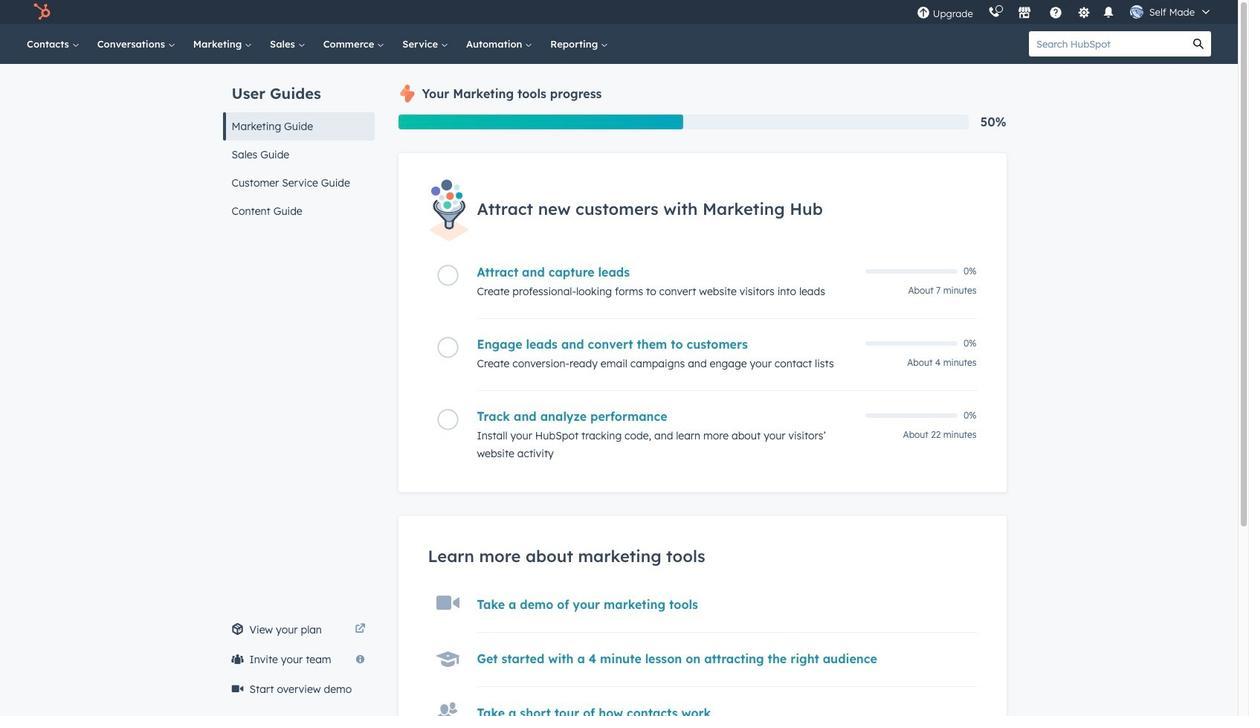 Task type: vqa. For each thing, say whether or not it's contained in the screenshot.
User Guides element
yes



Task type: locate. For each thing, give the bounding box(es) containing it.
2 link opens in a new window image from the top
[[355, 624, 366, 635]]

link opens in a new window image
[[355, 621, 366, 639], [355, 624, 366, 635]]

menu
[[909, 0, 1221, 24]]

1 link opens in a new window image from the top
[[355, 621, 366, 639]]

user guides element
[[223, 64, 374, 225]]

Search HubSpot search field
[[1029, 31, 1186, 57]]

progress bar
[[398, 115, 684, 129]]



Task type: describe. For each thing, give the bounding box(es) containing it.
marketplaces image
[[1018, 7, 1031, 20]]

ruby anderson image
[[1130, 5, 1144, 19]]



